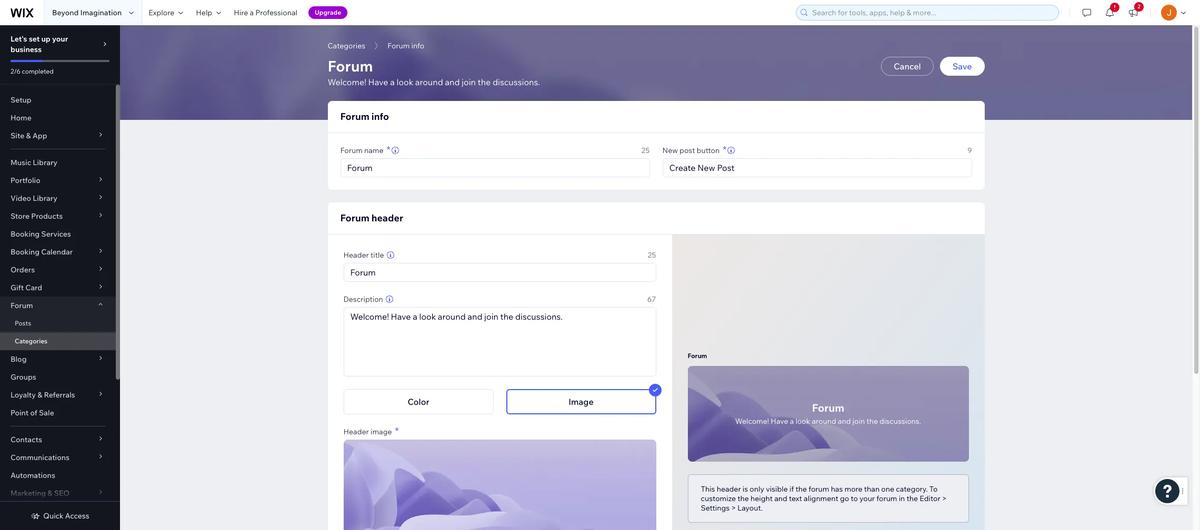 Task type: locate. For each thing, give the bounding box(es) containing it.
site & app
[[11, 131, 47, 141]]

& left seo
[[48, 489, 52, 498]]

booking services
[[11, 230, 71, 239]]

header left image
[[343, 427, 369, 437]]

forum inside dropdown button
[[11, 301, 33, 311]]

0 vertical spatial and
[[445, 77, 460, 87]]

2 vertical spatial a
[[790, 417, 794, 426]]

0 horizontal spatial &
[[26, 131, 31, 141]]

Description text field
[[344, 308, 656, 376]]

1 horizontal spatial join
[[853, 417, 865, 426]]

2 vertical spatial and
[[774, 494, 787, 503]]

library for video library
[[33, 194, 57, 203]]

contacts button
[[0, 431, 116, 449]]

library up portfolio popup button
[[33, 158, 57, 167]]

0 vertical spatial &
[[26, 131, 31, 141]]

0 horizontal spatial header
[[372, 212, 403, 224]]

0 horizontal spatial have
[[368, 77, 388, 87]]

marketing & seo button
[[0, 485, 116, 503]]

explore
[[149, 8, 174, 17]]

* right name
[[387, 144, 390, 156]]

0 horizontal spatial >
[[731, 503, 736, 513]]

image
[[371, 427, 392, 437]]

booking down store
[[11, 230, 40, 239]]

and inside this header is only visible if the forum has more than one category. to customize the height and text alignment go to your forum in the editor > settings > layout.
[[774, 494, 787, 503]]

forum info
[[340, 111, 389, 123]]

1 horizontal spatial welcome!
[[735, 417, 769, 426]]

header up title
[[372, 212, 403, 224]]

1 horizontal spatial a
[[390, 77, 395, 87]]

2/6 completed
[[11, 67, 54, 75]]

booking calendar button
[[0, 243, 116, 261]]

0 vertical spatial 25
[[641, 146, 650, 155]]

this header is only visible if the forum has more than one category. to customize the height and text alignment go to your forum in the editor > settings > layout.
[[701, 485, 947, 513]]

0 horizontal spatial join
[[462, 77, 476, 87]]

1 horizontal spatial discussions.
[[880, 417, 921, 426]]

1 horizontal spatial &
[[37, 391, 42, 400]]

forum name *
[[340, 144, 390, 156]]

0 horizontal spatial categories
[[15, 337, 47, 345]]

0 vertical spatial look
[[397, 77, 413, 87]]

& right loyalty
[[37, 391, 42, 400]]

groups
[[11, 373, 36, 382]]

library inside video library dropdown button
[[33, 194, 57, 203]]

loyalty
[[11, 391, 36, 400]]

video library button
[[0, 189, 116, 207]]

let's set up your business
[[11, 34, 68, 54]]

New post button field
[[666, 159, 968, 177]]

your right to
[[860, 494, 875, 503]]

category.
[[896, 485, 928, 494]]

1 library from the top
[[33, 158, 57, 167]]

1 horizontal spatial forum
[[877, 494, 897, 503]]

to
[[929, 485, 938, 494]]

sidebar element
[[0, 25, 120, 531]]

booking inside dropdown button
[[11, 247, 40, 257]]

store
[[11, 212, 30, 221]]

than
[[864, 485, 880, 494]]

0 vertical spatial forum welcome! have a look around and join the discussions.
[[328, 57, 540, 87]]

forum left "has"
[[809, 485, 829, 494]]

0 horizontal spatial welcome!
[[328, 77, 366, 87]]

calendar
[[41, 247, 73, 257]]

home link
[[0, 109, 116, 127]]

& right "site"
[[26, 131, 31, 141]]

booking up orders
[[11, 247, 40, 257]]

9
[[967, 146, 972, 155]]

* right button
[[723, 144, 727, 156]]

customize
[[701, 494, 736, 503]]

loyalty & referrals button
[[0, 386, 116, 404]]

categories inside sidebar element
[[15, 337, 47, 345]]

* right image
[[395, 425, 399, 437]]

1 horizontal spatial your
[[860, 494, 875, 503]]

1 vertical spatial &
[[37, 391, 42, 400]]

25 up 67
[[648, 251, 656, 260]]

25 left "new"
[[641, 146, 650, 155]]

help
[[196, 8, 212, 17]]

around
[[415, 77, 443, 87], [812, 417, 836, 426]]

button
[[697, 146, 720, 155]]

help button
[[190, 0, 227, 25]]

2 header from the top
[[343, 427, 369, 437]]

0 horizontal spatial and
[[445, 77, 460, 87]]

1 vertical spatial around
[[812, 417, 836, 426]]

2 vertical spatial &
[[48, 489, 52, 498]]

1 vertical spatial header
[[343, 427, 369, 437]]

2 horizontal spatial &
[[48, 489, 52, 498]]

alignment
[[804, 494, 838, 503]]

categories inside button
[[328, 41, 365, 51]]

1 vertical spatial welcome!
[[735, 417, 769, 426]]

hire a professional
[[234, 8, 297, 17]]

automations link
[[0, 467, 116, 485]]

booking services link
[[0, 225, 116, 243]]

booking for booking services
[[11, 230, 40, 239]]

video library
[[11, 194, 57, 203]]

1 horizontal spatial look
[[796, 417, 810, 426]]

library up products
[[33, 194, 57, 203]]

look
[[397, 77, 413, 87], [796, 417, 810, 426]]

categories for categories button
[[328, 41, 365, 51]]

posts
[[15, 320, 31, 327]]

have
[[368, 77, 388, 87], [771, 417, 788, 426]]

25 for new post button
[[641, 146, 650, 155]]

0 horizontal spatial forum welcome! have a look around and join the discussions.
[[328, 57, 540, 87]]

categories down upgrade button
[[328, 41, 365, 51]]

1 vertical spatial booking
[[11, 247, 40, 257]]

forum left 'in'
[[877, 494, 897, 503]]

2 horizontal spatial and
[[838, 417, 851, 426]]

0 vertical spatial around
[[415, 77, 443, 87]]

1 vertical spatial categories
[[15, 337, 47, 345]]

0 vertical spatial your
[[52, 34, 68, 44]]

text
[[789, 494, 802, 503]]

> left layout.
[[731, 503, 736, 513]]

quick access
[[43, 512, 89, 521]]

1 vertical spatial header
[[717, 485, 741, 494]]

0 vertical spatial a
[[250, 8, 254, 17]]

in
[[899, 494, 905, 503]]

cancel button
[[881, 57, 934, 76]]

0 vertical spatial header
[[343, 251, 369, 260]]

1 vertical spatial library
[[33, 194, 57, 203]]

upgrade button
[[308, 6, 348, 19]]

1 booking from the top
[[11, 230, 40, 239]]

1 horizontal spatial *
[[395, 425, 399, 437]]

site & app button
[[0, 127, 116, 145]]

& inside dropdown button
[[48, 489, 52, 498]]

0 horizontal spatial a
[[250, 8, 254, 17]]

categories button
[[322, 38, 371, 54]]

communications button
[[0, 449, 116, 467]]

if
[[790, 485, 794, 494]]

1 vertical spatial 25
[[648, 251, 656, 260]]

orders button
[[0, 261, 116, 279]]

is
[[743, 485, 748, 494]]

1 horizontal spatial and
[[774, 494, 787, 503]]

header left is
[[717, 485, 741, 494]]

2 booking from the top
[[11, 247, 40, 257]]

library for music library
[[33, 158, 57, 167]]

header left title
[[343, 251, 369, 260]]

library inside music library link
[[33, 158, 57, 167]]

header inside header image *
[[343, 427, 369, 437]]

& for marketing
[[48, 489, 52, 498]]

0 vertical spatial header
[[372, 212, 403, 224]]

0 vertical spatial discussions.
[[493, 77, 540, 87]]

app
[[33, 131, 47, 141]]

header for header title
[[343, 251, 369, 260]]

blog
[[11, 355, 27, 364]]

upgrade
[[315, 8, 341, 16]]

gift card button
[[0, 279, 116, 297]]

orders
[[11, 265, 35, 275]]

site
[[11, 131, 24, 141]]

* for forum name *
[[387, 144, 390, 156]]

header inside this header is only visible if the forum has more than one category. to customize the height and text alignment go to your forum in the editor > settings > layout.
[[717, 485, 741, 494]]

marketing
[[11, 489, 46, 498]]

0 horizontal spatial your
[[52, 34, 68, 44]]

1 horizontal spatial forum welcome! have a look around and join the discussions.
[[735, 402, 921, 426]]

booking calendar
[[11, 247, 73, 257]]

0 horizontal spatial look
[[397, 77, 413, 87]]

beyond
[[52, 8, 79, 17]]

communications
[[11, 453, 70, 463]]

your right up
[[52, 34, 68, 44]]

one
[[881, 485, 894, 494]]

a
[[250, 8, 254, 17], [390, 77, 395, 87], [790, 417, 794, 426]]

1 horizontal spatial around
[[812, 417, 836, 426]]

>
[[942, 494, 947, 503], [731, 503, 736, 513]]

header
[[343, 251, 369, 260], [343, 427, 369, 437]]

0 vertical spatial booking
[[11, 230, 40, 239]]

& inside popup button
[[26, 131, 31, 141]]

save button
[[940, 57, 985, 76]]

0 vertical spatial library
[[33, 158, 57, 167]]

categories down posts
[[15, 337, 47, 345]]

new
[[662, 146, 678, 155]]

editor
[[920, 494, 940, 503]]

point
[[11, 408, 29, 418]]

setup
[[11, 95, 31, 105]]

> right editor
[[942, 494, 947, 503]]

1 vertical spatial have
[[771, 417, 788, 426]]

25
[[641, 146, 650, 155], [648, 251, 656, 260]]

1 header from the top
[[343, 251, 369, 260]]

2 horizontal spatial *
[[723, 144, 727, 156]]

1 vertical spatial a
[[390, 77, 395, 87]]

title
[[371, 251, 384, 260]]

2 library from the top
[[33, 194, 57, 203]]

0 horizontal spatial *
[[387, 144, 390, 156]]

and
[[445, 77, 460, 87], [838, 417, 851, 426], [774, 494, 787, 503]]

join
[[462, 77, 476, 87], [853, 417, 865, 426]]

forum header
[[340, 212, 403, 224]]

home
[[11, 113, 31, 123]]

67
[[647, 295, 656, 304]]

1 vertical spatial forum welcome! have a look around and join the discussions.
[[735, 402, 921, 426]]

discussions.
[[493, 77, 540, 87], [880, 417, 921, 426]]

hire
[[234, 8, 248, 17]]

1 horizontal spatial header
[[717, 485, 741, 494]]

0 vertical spatial categories
[[328, 41, 365, 51]]

1 vertical spatial your
[[860, 494, 875, 503]]

1 horizontal spatial categories
[[328, 41, 365, 51]]

access
[[65, 512, 89, 521]]

& inside 'dropdown button'
[[37, 391, 42, 400]]

only
[[750, 485, 764, 494]]



Task type: vqa. For each thing, say whether or not it's contained in the screenshot.
the Let's set up your business
yes



Task type: describe. For each thing, give the bounding box(es) containing it.
music library link
[[0, 154, 116, 172]]

25 for description
[[648, 251, 656, 260]]

marketing & seo
[[11, 489, 70, 498]]

seo
[[54, 489, 70, 498]]

1 vertical spatial join
[[853, 417, 865, 426]]

1 vertical spatial discussions.
[[880, 417, 921, 426]]

let's
[[11, 34, 27, 44]]

save
[[953, 61, 972, 72]]

0 vertical spatial join
[[462, 77, 476, 87]]

header image *
[[343, 425, 399, 437]]

posts link
[[0, 315, 116, 333]]

Search for tools, apps, help & more... field
[[809, 5, 1055, 20]]

gift card
[[11, 283, 42, 293]]

to
[[851, 494, 858, 503]]

forum inside 'forum name *'
[[340, 146, 363, 155]]

Forum name field
[[344, 159, 646, 177]]

image
[[569, 397, 594, 407]]

point of sale link
[[0, 404, 116, 422]]

0 vertical spatial have
[[368, 77, 388, 87]]

video
[[11, 194, 31, 203]]

beyond imagination
[[52, 8, 122, 17]]

point of sale
[[11, 408, 54, 418]]

0 horizontal spatial around
[[415, 77, 443, 87]]

professional
[[255, 8, 297, 17]]

completed
[[22, 67, 54, 75]]

2 horizontal spatial a
[[790, 417, 794, 426]]

referrals
[[44, 391, 75, 400]]

has
[[831, 485, 843, 494]]

0 horizontal spatial forum
[[809, 485, 829, 494]]

2
[[1138, 3, 1141, 10]]

* for header image *
[[395, 425, 399, 437]]

& for site
[[26, 131, 31, 141]]

services
[[41, 230, 71, 239]]

store products button
[[0, 207, 116, 225]]

new post button *
[[662, 144, 727, 156]]

forum button
[[0, 297, 116, 315]]

0 horizontal spatial discussions.
[[493, 77, 540, 87]]

products
[[31, 212, 63, 221]]

loyalty & referrals
[[11, 391, 75, 400]]

header for forum
[[372, 212, 403, 224]]

Header title field
[[347, 264, 652, 282]]

cancel
[[894, 61, 921, 72]]

business
[[11, 45, 42, 54]]

store products
[[11, 212, 63, 221]]

set
[[29, 34, 40, 44]]

booking for booking calendar
[[11, 247, 40, 257]]

of
[[30, 408, 37, 418]]

portfolio
[[11, 176, 40, 185]]

header title
[[343, 251, 384, 260]]

1 horizontal spatial have
[[771, 417, 788, 426]]

info
[[372, 111, 389, 123]]

& for loyalty
[[37, 391, 42, 400]]

groups link
[[0, 368, 116, 386]]

header for this
[[717, 485, 741, 494]]

header for header image *
[[343, 427, 369, 437]]

music
[[11, 158, 31, 167]]

your inside let's set up your business
[[52, 34, 68, 44]]

color
[[408, 397, 429, 407]]

0 vertical spatial welcome!
[[328, 77, 366, 87]]

gift
[[11, 283, 24, 293]]

description
[[343, 295, 383, 304]]

height
[[751, 494, 773, 503]]

name
[[364, 146, 383, 155]]

your inside this header is only visible if the forum has more than one category. to customize the height and text alignment go to your forum in the editor > settings > layout.
[[860, 494, 875, 503]]

setup link
[[0, 91, 116, 109]]

quick
[[43, 512, 64, 521]]

1 horizontal spatial >
[[942, 494, 947, 503]]

quick access button
[[31, 512, 89, 521]]

categories for the categories link
[[15, 337, 47, 345]]

go
[[840, 494, 849, 503]]

1 vertical spatial and
[[838, 417, 851, 426]]

1 vertical spatial look
[[796, 417, 810, 426]]

contacts
[[11, 435, 42, 445]]

sale
[[39, 408, 54, 418]]

settings
[[701, 503, 730, 513]]

layout.
[[738, 503, 763, 513]]

categories link
[[0, 333, 116, 351]]

blog button
[[0, 351, 116, 368]]

2/6
[[11, 67, 20, 75]]

hire a professional link
[[227, 0, 304, 25]]



